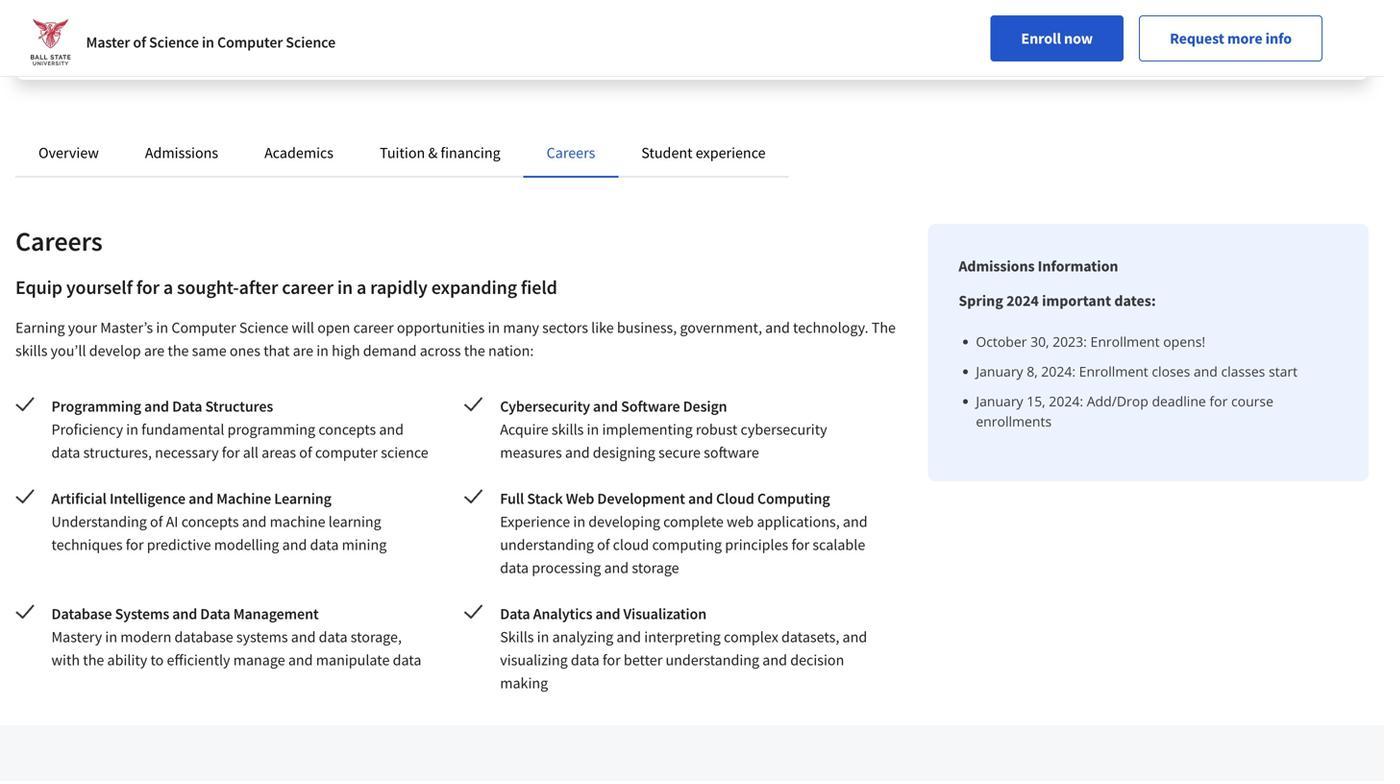 Task type: locate. For each thing, give the bounding box(es) containing it.
analyzing
[[552, 628, 614, 647]]

skills down earning
[[15, 341, 48, 361]]

january down october
[[976, 362, 1024, 381]]

0 vertical spatial january
[[976, 362, 1024, 381]]

and up fundamental
[[144, 397, 169, 416]]

in inside cybersecurity and software design acquire skills in implementing robust cybersecurity measures and designing secure software
[[587, 420, 599, 439]]

interpreting
[[644, 628, 721, 647]]

manage
[[233, 651, 285, 670]]

0 vertical spatial computer
[[217, 33, 283, 52]]

2 are from the left
[[293, 341, 313, 361]]

january inside list item
[[976, 362, 1024, 381]]

opens!
[[1164, 333, 1206, 351]]

career up will
[[282, 275, 334, 299]]

a
[[163, 275, 173, 299], [357, 275, 367, 299]]

in down the web
[[573, 512, 586, 532]]

2024: right 8,
[[1042, 362, 1076, 381]]

computing
[[652, 536, 722, 555]]

data down the proficiency
[[51, 443, 80, 462]]

modern
[[120, 628, 171, 647]]

anywhere,
[[1199, 19, 1258, 37]]

data up fundamental
[[172, 397, 202, 416]]

data inside database systems and data management mastery in modern database systems and data storage, with the ability to efficiently manage and manipulate data
[[200, 605, 230, 624]]

data inside the artificial intelligence and machine learning understanding of ai concepts and machine learning techniques for predictive modelling and data mining
[[310, 536, 339, 555]]

programming
[[227, 420, 315, 439]]

understanding inside full stack web development and cloud computing experience in developing complete web applications, and understanding of cloud computing principles for scalable data processing and storage
[[500, 536, 594, 555]]

and up decision
[[843, 628, 867, 647]]

academics
[[264, 143, 334, 162]]

overview
[[38, 143, 99, 162]]

1 horizontal spatial careers
[[547, 143, 595, 162]]

1 vertical spatial understanding
[[666, 651, 760, 670]]

master of science in computer science
[[86, 33, 336, 52]]

2 horizontal spatial the
[[464, 341, 485, 361]]

are
[[144, 341, 165, 361], [293, 341, 313, 361]]

computer
[[217, 33, 283, 52], [171, 318, 236, 337]]

data up database at the bottom of page
[[200, 605, 230, 624]]

for down applications,
[[792, 536, 810, 555]]

1 horizontal spatial a
[[357, 275, 367, 299]]

and down machine
[[282, 536, 307, 555]]

ones
[[230, 341, 260, 361]]

intelligence
[[110, 489, 186, 509]]

by
[[91, 19, 104, 37]]

in up ability
[[105, 628, 117, 647]]

data down machine
[[310, 536, 339, 555]]

of left "ai"
[[150, 512, 163, 532]]

data down the storage,
[[393, 651, 422, 670]]

database
[[51, 605, 112, 624]]

enrollment up january 8, 2024: enrollment closes and classes start
[[1091, 333, 1160, 351]]

1 horizontal spatial career
[[353, 318, 394, 337]]

skills down the cybersecurity
[[552, 420, 584, 439]]

careers left student
[[547, 143, 595, 162]]

government,
[[680, 318, 762, 337]]

understanding down interpreting
[[666, 651, 760, 670]]

data analytics and visualization skills in analyzing and interpreting complex datasets, and visualizing data for better understanding and decision making
[[500, 605, 867, 693]]

0 vertical spatial learning
[[1121, 19, 1167, 37]]

areas
[[262, 443, 296, 462]]

for inside full stack web development and cloud computing experience in developing complete web applications, and understanding of cloud computing principles for scalable data processing and storage
[[792, 536, 810, 555]]

0 horizontal spatial career
[[282, 275, 334, 299]]

january inside january 15, 2024: add/drop deadline for course enrollments
[[976, 392, 1024, 411]]

in inside data analytics and visualization skills in analyzing and interpreting complex datasets, and visualizing data for better understanding and decision making
[[537, 628, 549, 647]]

and left technology.
[[765, 318, 790, 337]]

1 horizontal spatial concepts
[[319, 420, 376, 439]]

are down will
[[293, 341, 313, 361]]

0 vertical spatial career
[[282, 275, 334, 299]]

1 horizontal spatial skills
[[552, 420, 584, 439]]

concepts inside the programming and data structures proficiency in fundamental programming concepts and data structures, necessary for all areas of computer science
[[319, 420, 376, 439]]

and right closes in the right of the page
[[1194, 362, 1218, 381]]

october 30, 2023: enrollment opens! list item
[[976, 332, 1338, 352]]

visualization
[[624, 605, 707, 624]]

experience
[[696, 143, 766, 162]]

0 vertical spatial enrollment
[[1091, 333, 1160, 351]]

the inside database systems and data management mastery in modern database systems and data storage, with the ability to efficiently manage and manipulate data
[[83, 651, 104, 670]]

complex
[[724, 628, 779, 647]]

concepts for ai
[[181, 512, 239, 532]]

0 horizontal spatial admissions
[[145, 143, 218, 162]]

1 vertical spatial 2024:
[[1049, 392, 1084, 411]]

15,
[[1027, 392, 1046, 411]]

in up "visualizing"
[[537, 628, 549, 647]]

data down experience
[[500, 559, 529, 578]]

0 horizontal spatial careers
[[15, 224, 103, 258]]

1 vertical spatial concepts
[[181, 512, 239, 532]]

modelling
[[214, 536, 279, 555]]

analytics
[[533, 605, 593, 624]]

fundamental
[[141, 420, 224, 439]]

cybersecurity
[[500, 397, 590, 416]]

techniques
[[51, 536, 123, 555]]

1 are from the left
[[144, 341, 165, 361]]

data inside full stack web development and cloud computing experience in developing complete web applications, and understanding of cloud computing principles for scalable data processing and storage
[[500, 559, 529, 578]]

1 horizontal spatial learning
[[1121, 19, 1167, 37]]

1 vertical spatial january
[[976, 392, 1024, 411]]

in left many
[[488, 318, 500, 337]]

of left cloud
[[597, 536, 610, 555]]

a left rapidly
[[357, 275, 367, 299]]

admissions for admissions information
[[959, 257, 1035, 276]]

skills inside earning your master's in computer science will open career opportunities in many sectors like business, government, and technology. the skills you'll develop are the same ones that are in high demand across the nation:
[[15, 341, 48, 361]]

secure
[[659, 443, 701, 462]]

learning
[[1121, 19, 1167, 37], [329, 512, 381, 532]]

concepts right "ai"
[[181, 512, 239, 532]]

january 8, 2024: enrollment closes and classes start list item
[[976, 362, 1338, 382]]

database
[[175, 628, 233, 647]]

2024: inside january 15, 2024: add/drop deadline for course enrollments
[[1049, 392, 1084, 411]]

applications,
[[757, 512, 840, 532]]

request more info
[[1170, 29, 1292, 48]]

science inside earning your master's in computer science will open career opportunities in many sectors like business, government, and technology. the skills you'll develop are the same ones that are in high demand across the nation:
[[239, 318, 289, 337]]

master's
[[100, 318, 153, 337]]

2024: inside list item
[[1042, 362, 1076, 381]]

0 horizontal spatial concepts
[[181, 512, 239, 532]]

earning your master's in computer science will open career opportunities in many sectors like business, government, and technology. the skills you'll develop are the same ones that are in high demand across the nation:
[[15, 318, 896, 361]]

in
[[202, 33, 214, 52], [337, 275, 353, 299], [156, 318, 168, 337], [488, 318, 500, 337], [317, 341, 329, 361], [126, 420, 138, 439], [587, 420, 599, 439], [573, 512, 586, 532], [105, 628, 117, 647], [537, 628, 549, 647]]

and down complex on the bottom of the page
[[763, 651, 787, 670]]

1 horizontal spatial the
[[168, 341, 189, 361]]

0 vertical spatial understanding
[[500, 536, 594, 555]]

for left better
[[603, 651, 621, 670]]

of inside the artificial intelligence and machine learning understanding of ai concepts and machine learning techniques for predictive modelling and data mining
[[150, 512, 163, 532]]

1 vertical spatial skills
[[552, 420, 584, 439]]

no
[[1260, 19, 1275, 37]]

and inside earning your master's in computer science will open career opportunities in many sectors like business, government, and technology. the skills you'll develop are the same ones that are in high demand across the nation:
[[765, 318, 790, 337]]

data inside the programming and data structures proficiency in fundamental programming concepts and data structures, necessary for all areas of computer science
[[172, 397, 202, 416]]

career up demand
[[353, 318, 394, 337]]

0 horizontal spatial the
[[83, 651, 104, 670]]

career
[[282, 275, 334, 299], [353, 318, 394, 337]]

offered
[[46, 19, 88, 37]]

1 vertical spatial enrollment
[[1079, 362, 1149, 381]]

0 horizontal spatial are
[[144, 341, 165, 361]]

and down cloud
[[604, 559, 629, 578]]

the right with on the left bottom of page
[[83, 651, 104, 670]]

database systems and data management mastery in modern database systems and data storage, with the ability to efficiently manage and manipulate data
[[51, 605, 422, 670]]

0 vertical spatial concepts
[[319, 420, 376, 439]]

in up designing
[[587, 420, 599, 439]]

concepts inside the artificial intelligence and machine learning understanding of ai concepts and machine learning techniques for predictive modelling and data mining
[[181, 512, 239, 532]]

systems
[[236, 628, 288, 647]]

computer inside earning your master's in computer science will open career opportunities in many sectors like business, government, and technology. the skills you'll develop are the same ones that are in high demand across the nation:
[[171, 318, 236, 337]]

enrollment up 'add/drop'
[[1079, 362, 1149, 381]]

after
[[239, 275, 278, 299]]

closes
[[1152, 362, 1190, 381]]

data down analyzing
[[571, 651, 600, 670]]

in up open
[[337, 275, 353, 299]]

2 a from the left
[[357, 275, 367, 299]]

0 horizontal spatial a
[[163, 275, 173, 299]]

data up skills
[[500, 605, 530, 624]]

artificial
[[51, 489, 107, 509]]

data up manipulate
[[319, 628, 348, 647]]

list containing october 30, 2023: enrollment opens!
[[967, 332, 1338, 432]]

1 vertical spatial learning
[[329, 512, 381, 532]]

software
[[621, 397, 680, 416]]

0 vertical spatial admissions
[[145, 143, 218, 162]]

student experience
[[642, 143, 766, 162]]

ability
[[107, 651, 147, 670]]

understanding
[[500, 536, 594, 555], [666, 651, 760, 670]]

&
[[428, 143, 438, 162]]

2 january from the top
[[976, 392, 1024, 411]]

concepts up computer
[[319, 420, 376, 439]]

1 vertical spatial career
[[353, 318, 394, 337]]

visualizing
[[500, 651, 568, 670]]

1 january from the top
[[976, 362, 1024, 381]]

now
[[1064, 29, 1093, 48]]

yourself
[[66, 275, 133, 299]]

like
[[591, 318, 614, 337]]

january for january 8, 2024: enrollment closes and classes start
[[976, 362, 1024, 381]]

0 horizontal spatial understanding
[[500, 536, 594, 555]]

january for january 15, 2024: add/drop deadline for course enrollments
[[976, 392, 1024, 411]]

understanding down experience
[[500, 536, 594, 555]]

2024: right 15,
[[1049, 392, 1084, 411]]

storage,
[[351, 628, 402, 647]]

and
[[765, 318, 790, 337], [1194, 362, 1218, 381], [144, 397, 169, 416], [593, 397, 618, 416], [379, 420, 404, 439], [565, 443, 590, 462], [189, 489, 213, 509], [688, 489, 713, 509], [242, 512, 267, 532], [843, 512, 868, 532], [282, 536, 307, 555], [604, 559, 629, 578], [172, 605, 197, 624], [596, 605, 621, 624], [291, 628, 316, 647], [617, 628, 641, 647], [843, 628, 867, 647], [288, 651, 313, 670], [763, 651, 787, 670]]

on
[[1103, 19, 1118, 37]]

tuition & financing link
[[380, 143, 501, 162]]

science
[[381, 443, 429, 462]]

careers up equip
[[15, 224, 103, 258]]

for left 'course'
[[1210, 392, 1228, 411]]

cybersecurity and software design acquire skills in implementing robust cybersecurity measures and designing secure software
[[500, 397, 827, 462]]

january
[[976, 362, 1024, 381], [976, 392, 1024, 411]]

january up enrollments
[[976, 392, 1024, 411]]

in left high
[[317, 341, 329, 361]]

for down understanding
[[126, 536, 144, 555]]

a left sought-
[[163, 275, 173, 299]]

of
[[133, 33, 146, 52], [299, 443, 312, 462], [150, 512, 163, 532], [597, 536, 610, 555]]

1 vertical spatial admissions
[[959, 257, 1035, 276]]

2024: for enrollment
[[1042, 362, 1076, 381]]

and up "science"
[[379, 420, 404, 439]]

of right areas
[[299, 443, 312, 462]]

stack
[[527, 489, 563, 509]]

for left all
[[222, 443, 240, 462]]

that
[[264, 341, 290, 361]]

1 horizontal spatial admissions
[[959, 257, 1035, 276]]

the right across
[[464, 341, 485, 361]]

proficiency
[[51, 420, 123, 439]]

mining
[[342, 536, 387, 555]]

business,
[[617, 318, 677, 337]]

full stack web development and cloud computing experience in developing complete web applications, and understanding of cloud computing principles for scalable data processing and storage
[[500, 489, 868, 578]]

data inside data analytics and visualization skills in analyzing and interpreting complex datasets, and visualizing data for better understanding and decision making
[[571, 651, 600, 670]]

learning right on
[[1121, 19, 1167, 37]]

1 vertical spatial computer
[[171, 318, 236, 337]]

0 horizontal spatial skills
[[15, 341, 48, 361]]

enrollment for 2023:
[[1091, 333, 1160, 351]]

and right manage
[[288, 651, 313, 670]]

1 horizontal spatial are
[[293, 341, 313, 361]]

expanding
[[431, 275, 517, 299]]

in up the structures,
[[126, 420, 138, 439]]

for inside data analytics and visualization skills in analyzing and interpreting complex datasets, and visualizing data for better understanding and decision making
[[603, 651, 621, 670]]

october
[[976, 333, 1027, 351]]

science
[[149, 33, 199, 52], [286, 33, 336, 52], [239, 318, 289, 337]]

learning up mining
[[329, 512, 381, 532]]

and up complete
[[688, 489, 713, 509]]

the left same
[[168, 341, 189, 361]]

enroll now
[[1021, 29, 1093, 48]]

acquire
[[500, 420, 549, 439]]

2023:
[[1053, 333, 1087, 351]]

0 vertical spatial skills
[[15, 341, 48, 361]]

0 horizontal spatial learning
[[329, 512, 381, 532]]

are down master's
[[144, 341, 165, 361]]

0 vertical spatial 2024:
[[1042, 362, 1076, 381]]

data
[[51, 443, 80, 462], [310, 536, 339, 555], [500, 559, 529, 578], [319, 628, 348, 647], [393, 651, 422, 670], [571, 651, 600, 670]]

list
[[967, 332, 1338, 432]]

1 horizontal spatial understanding
[[666, 651, 760, 670]]

computer for science
[[217, 33, 283, 52]]



Task type: describe. For each thing, give the bounding box(es) containing it.
hands-on learning from anywhere, no travel required
[[1063, 19, 1310, 56]]

ball state university logo image
[[31, 19, 71, 65]]

robust
[[696, 420, 738, 439]]

cloud
[[716, 489, 754, 509]]

tuition & financing
[[380, 143, 501, 162]]

january 15, 2024: add/drop deadline for course enrollments
[[976, 392, 1274, 431]]

will
[[292, 318, 314, 337]]

deadline
[[1152, 392, 1206, 411]]

offered by ball state university
[[46, 19, 220, 37]]

your
[[68, 318, 97, 337]]

travel
[[1278, 19, 1310, 37]]

programming
[[51, 397, 141, 416]]

machine
[[216, 489, 271, 509]]

programming and data structures proficiency in fundamental programming concepts and data structures, necessary for all areas of computer science
[[51, 397, 429, 462]]

tuition
[[380, 143, 425, 162]]

and left machine
[[189, 489, 213, 509]]

skills inside cybersecurity and software design acquire skills in implementing robust cybersecurity measures and designing secure software
[[552, 420, 584, 439]]

measures
[[500, 443, 562, 462]]

skills
[[500, 628, 534, 647]]

1 vertical spatial careers
[[15, 224, 103, 258]]

course
[[1232, 392, 1274, 411]]

many
[[503, 318, 539, 337]]

computer for master's
[[171, 318, 236, 337]]

info
[[1266, 29, 1292, 48]]

spring
[[959, 291, 1004, 311]]

student experience link
[[642, 143, 766, 162]]

career inside earning your master's in computer science will open career opportunities in many sectors like business, government, and technology. the skills you'll develop are the same ones that are in high demand across the nation:
[[353, 318, 394, 337]]

from
[[1169, 19, 1196, 37]]

dates:
[[1115, 291, 1156, 311]]

and down management
[[291, 628, 316, 647]]

for inside january 15, 2024: add/drop deadline for course enrollments
[[1210, 392, 1228, 411]]

and left software
[[593, 397, 618, 416]]

classes
[[1221, 362, 1266, 381]]

january 15, 2024: add/drop deadline for course enrollments list item
[[976, 391, 1338, 432]]

to
[[150, 651, 164, 670]]

academics link
[[264, 143, 334, 162]]

data inside data analytics and visualization skills in analyzing and interpreting complex datasets, and visualizing data for better understanding and decision making
[[500, 605, 530, 624]]

efficiently
[[167, 651, 230, 670]]

high
[[332, 341, 360, 361]]

structures
[[205, 397, 273, 416]]

cybersecurity
[[741, 420, 827, 439]]

information
[[1038, 257, 1119, 276]]

science for science
[[286, 33, 336, 52]]

and up modelling
[[242, 512, 267, 532]]

systems
[[115, 605, 169, 624]]

in inside full stack web development and cloud computing experience in developing complete web applications, and understanding of cloud computing principles for scalable data processing and storage
[[573, 512, 586, 532]]

experience
[[500, 512, 570, 532]]

admissions link
[[145, 143, 218, 162]]

for up master's
[[136, 275, 160, 299]]

master
[[86, 33, 130, 52]]

enrollments
[[976, 412, 1052, 431]]

and up analyzing
[[596, 605, 621, 624]]

same
[[192, 341, 227, 361]]

and up database at the bottom of page
[[172, 605, 197, 624]]

ball
[[107, 19, 129, 37]]

university
[[163, 19, 220, 37]]

ai
[[166, 512, 178, 532]]

required
[[1063, 38, 1111, 56]]

start
[[1269, 362, 1298, 381]]

software
[[704, 443, 759, 462]]

overview link
[[38, 143, 99, 162]]

understanding inside data analytics and visualization skills in analyzing and interpreting complex datasets, and visualizing data for better understanding and decision making
[[666, 651, 760, 670]]

for inside the programming and data structures proficiency in fundamental programming concepts and data structures, necessary for all areas of computer science
[[222, 443, 240, 462]]

in inside the programming and data structures proficiency in fundamental programming concepts and data structures, necessary for all areas of computer science
[[126, 420, 138, 439]]

equip yourself for a sought-after career in a rapidly expanding field
[[15, 275, 557, 299]]

machine
[[270, 512, 326, 532]]

you'll
[[51, 341, 86, 361]]

artificial intelligence and machine learning understanding of ai concepts and machine learning techniques for predictive modelling and data mining
[[51, 489, 387, 555]]

0 vertical spatial careers
[[547, 143, 595, 162]]

necessary
[[155, 443, 219, 462]]

request
[[1170, 29, 1225, 48]]

spring 2024 important dates:
[[959, 291, 1156, 311]]

of right ball
[[133, 33, 146, 52]]

1 a from the left
[[163, 275, 173, 299]]

web
[[566, 489, 594, 509]]

concepts for programming
[[319, 420, 376, 439]]

enrollment for 2024:
[[1079, 362, 1149, 381]]

of inside the programming and data structures proficiency in fundamental programming concepts and data structures, necessary for all areas of computer science
[[299, 443, 312, 462]]

october 30, 2023: enrollment opens!
[[976, 333, 1206, 351]]

and up scalable
[[843, 512, 868, 532]]

in right state
[[202, 33, 214, 52]]

data inside the programming and data structures proficiency in fundamental programming concepts and data structures, necessary for all areas of computer science
[[51, 443, 80, 462]]

complete
[[663, 512, 724, 532]]

science for master's
[[239, 318, 289, 337]]

more
[[1228, 29, 1263, 48]]

admissions information
[[959, 257, 1119, 276]]

financing
[[441, 143, 501, 162]]

in inside database systems and data management mastery in modern database systems and data storage, with the ability to efficiently manage and manipulate data
[[105, 628, 117, 647]]

better
[[624, 651, 663, 670]]

and inside list item
[[1194, 362, 1218, 381]]

across
[[420, 341, 461, 361]]

computing
[[757, 489, 830, 509]]

develop
[[89, 341, 141, 361]]

design
[[683, 397, 727, 416]]

30,
[[1031, 333, 1049, 351]]

admissions for admissions
[[145, 143, 218, 162]]

development
[[597, 489, 685, 509]]

full
[[500, 489, 524, 509]]

8,
[[1027, 362, 1038, 381]]

nation:
[[488, 341, 534, 361]]

in right master's
[[156, 318, 168, 337]]

learning inside the artificial intelligence and machine learning understanding of ai concepts and machine learning techniques for predictive modelling and data mining
[[329, 512, 381, 532]]

sectors
[[542, 318, 588, 337]]

and up the web
[[565, 443, 590, 462]]

of inside full stack web development and cloud computing experience in developing complete web applications, and understanding of cloud computing principles for scalable data processing and storage
[[597, 536, 610, 555]]

for inside the artificial intelligence and machine learning understanding of ai concepts and machine learning techniques for predictive modelling and data mining
[[126, 536, 144, 555]]

and up better
[[617, 628, 641, 647]]

all
[[243, 443, 259, 462]]

add/drop
[[1087, 392, 1149, 411]]

management
[[233, 605, 319, 624]]

earning
[[15, 318, 65, 337]]

enroll now button
[[991, 15, 1124, 62]]

computer
[[315, 443, 378, 462]]

storage
[[632, 559, 679, 578]]

2024: for add/drop
[[1049, 392, 1084, 411]]

sought-
[[177, 275, 239, 299]]

learning inside hands-on learning from anywhere, no travel required
[[1121, 19, 1167, 37]]



Task type: vqa. For each thing, say whether or not it's contained in the screenshot.


